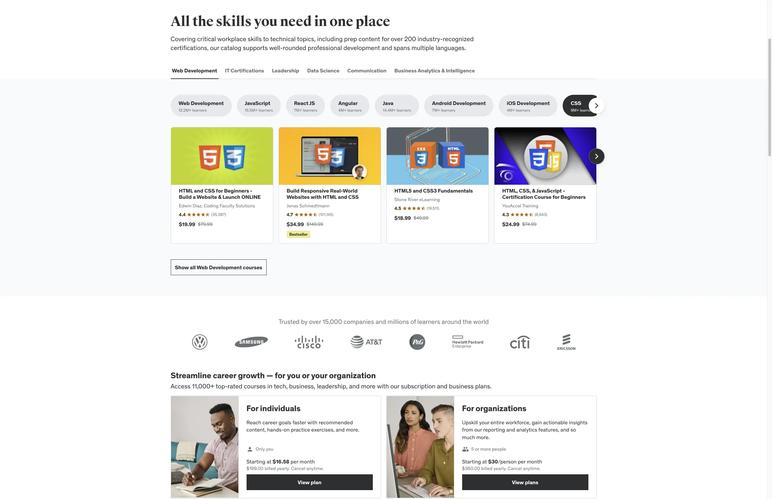 Task type: describe. For each thing, give the bounding box(es) containing it.
plan
[[311, 480, 322, 486]]

web for web development 12.2m+ learners
[[179, 100, 190, 107]]

with inside reach career goals faster with recommended content, hands-on practice exercises, and more.
[[308, 420, 318, 426]]

multiple
[[412, 44, 434, 52]]

web for web development
[[172, 67, 183, 74]]

$16.58
[[273, 459, 289, 466]]

trusted by over 15,000 companies and millions of learners around the world
[[279, 318, 489, 326]]

streamline
[[171, 371, 211, 381]]

workplace
[[218, 35, 246, 43]]

html5 and css3 fundamentals
[[395, 188, 473, 194]]

—
[[267, 371, 273, 381]]

/person
[[498, 459, 517, 466]]

subscription
[[401, 383, 436, 391]]

volkswagen logo image
[[192, 335, 208, 350]]

4m+ inside the ios development 4m+ learners
[[507, 108, 515, 113]]

yearly. inside starting at $30 /person per month $360.00 billed yearly. cancel anytime.
[[494, 466, 507, 472]]

you inside the streamline career growth — for you or your organization access 11,000+ top-rated courses in tech, business, leadership, and more with our subscription and business plans.
[[287, 371, 300, 381]]

around
[[442, 318, 461, 326]]

web inside show all web development courses link
[[197, 264, 208, 271]]

critical
[[197, 35, 216, 43]]

1 vertical spatial or
[[475, 447, 479, 453]]

data science button
[[306, 63, 341, 79]]

rounded
[[283, 44, 306, 52]]

for inside html and css for beginners - build a website & launch online
[[216, 188, 223, 194]]

procter & gamble logo image
[[409, 335, 425, 350]]

responsive
[[301, 188, 329, 194]]

languages.
[[436, 44, 466, 52]]

career for reach
[[263, 420, 278, 426]]

for inside html, css, & javascript - certification course for beginners
[[553, 194, 560, 201]]

$360.00
[[462, 466, 480, 472]]

per inside starting at $16.58 per month $199.00 billed yearly. cancel anytime.
[[291, 459, 298, 466]]

css,
[[519, 188, 531, 194]]

recommended
[[319, 420, 353, 426]]

topics,
[[297, 35, 316, 43]]

streamline career growth — for you or your organization access 11,000+ top-rated courses in tech, business, leadership, and more with our subscription and business plans.
[[171, 371, 492, 391]]

goals
[[279, 420, 291, 426]]

certifications,
[[171, 44, 209, 52]]

web development button
[[171, 63, 219, 79]]

prep
[[344, 35, 357, 43]]

starting for $30
[[462, 459, 481, 466]]

it certifications button
[[224, 63, 265, 79]]

from
[[462, 427, 473, 434]]

0 horizontal spatial over
[[309, 318, 321, 326]]

small image
[[462, 447, 469, 454]]

android
[[432, 100, 452, 107]]

html and css for beginners - build a website & launch online
[[179, 188, 261, 201]]

react js 7m+ learners
[[294, 100, 317, 113]]

covering critical workplace skills to technical topics, including prep content for over 200 industry-recognized certifications, our catalog supports well-rounded professional development and spans multiple languages.
[[171, 35, 474, 52]]

certification
[[502, 194, 533, 201]]

html5
[[395, 188, 412, 194]]

your inside upskill your entire workforce, gain actionable insights from our reporting and analytics features, and so much more.
[[479, 420, 490, 426]]

our inside covering critical workplace skills to technical topics, including prep content for over 200 industry-recognized certifications, our catalog supports well-rounded professional development and spans multiple languages.
[[210, 44, 219, 52]]

learners inside javascript 15.5m+ learners
[[259, 108, 273, 113]]

individuals
[[260, 404, 301, 414]]

build inside html and css for beginners - build a website & launch online
[[179, 194, 192, 201]]

content
[[359, 35, 380, 43]]

react
[[294, 100, 308, 107]]

cancel inside starting at $16.58 per month $199.00 billed yearly. cancel anytime.
[[291, 466, 305, 472]]

att&t logo image
[[350, 336, 382, 349]]

to
[[263, 35, 269, 43]]

website
[[197, 194, 217, 201]]

more. inside reach career goals faster with recommended content, hands-on practice exercises, and more.
[[346, 427, 360, 434]]

view for for organizations
[[512, 480, 524, 486]]

people
[[492, 447, 506, 453]]

development right all
[[209, 264, 242, 271]]

12.2m+
[[179, 108, 191, 113]]

$30
[[488, 459, 498, 466]]

hewlett packard enterprise logo image
[[452, 336, 483, 349]]

only you
[[256, 447, 273, 453]]

development for android development 7m+ learners
[[453, 100, 486, 107]]

ios
[[507, 100, 516, 107]]

citi logo image
[[510, 336, 531, 349]]

organizations
[[476, 404, 527, 414]]

& inside html and css for beginners - build a website & launch online
[[218, 194, 221, 201]]

css inside build responsive real-world websites with html and css
[[348, 194, 359, 201]]

professional
[[308, 44, 342, 52]]

business,
[[289, 383, 315, 391]]

view plan
[[298, 480, 322, 486]]

& for intelligence
[[442, 67, 445, 74]]

including
[[317, 35, 343, 43]]

at for $30
[[482, 459, 487, 466]]

show all web development courses link
[[171, 260, 267, 276]]

- inside html, css, & javascript - certification course for beginners
[[563, 188, 565, 194]]

0 vertical spatial courses
[[243, 264, 262, 271]]

11,000+
[[192, 383, 214, 391]]

business analytics & intelligence
[[395, 67, 475, 74]]

for inside the streamline career growth — for you or your organization access 11,000+ top-rated courses in tech, business, leadership, and more with our subscription and business plans.
[[275, 371, 285, 381]]

learners inside react js 7m+ learners
[[303, 108, 317, 113]]

javascript 15.5m+ learners
[[245, 100, 273, 113]]

certifications
[[231, 67, 264, 74]]

topic filters element
[[171, 95, 605, 117]]

200
[[404, 35, 416, 43]]

$199.00
[[247, 466, 264, 472]]

web development
[[172, 67, 217, 74]]

javascript inside javascript 15.5m+ learners
[[245, 100, 270, 107]]

place
[[356, 13, 390, 30]]

view plan link
[[247, 475, 373, 491]]

html, css, & javascript - certification course for beginners
[[502, 188, 586, 201]]

billed inside starting at $16.58 per month $199.00 billed yearly. cancel anytime.
[[265, 466, 276, 472]]

spans
[[394, 44, 410, 52]]

one
[[330, 13, 353, 30]]

css3
[[423, 188, 437, 194]]

more. inside upskill your entire workforce, gain actionable insights from our reporting and analytics features, and so much more.
[[477, 435, 490, 441]]

html5 and css3 fundamentals link
[[395, 188, 473, 194]]

for for for individuals
[[247, 404, 258, 414]]

& for javascript
[[532, 188, 536, 194]]

css 9m+ learners
[[571, 100, 595, 113]]

month inside starting at $16.58 per month $199.00 billed yearly. cancel anytime.
[[300, 459, 315, 466]]

content,
[[247, 427, 266, 434]]

with inside build responsive real-world websites with html and css
[[311, 194, 322, 201]]

supports
[[243, 44, 268, 52]]

html, css, & javascript - certification course for beginners link
[[502, 188, 586, 201]]

hands-
[[267, 427, 284, 434]]

starting at $16.58 per month $199.00 billed yearly. cancel anytime.
[[247, 459, 324, 472]]

android development 7m+ learners
[[432, 100, 486, 113]]

learners inside web development 12.2m+ learners
[[192, 108, 207, 113]]

2 vertical spatial you
[[266, 447, 273, 453]]

ios development 4m+ learners
[[507, 100, 550, 113]]

for inside covering critical workplace skills to technical topics, including prep content for over 200 industry-recognized certifications, our catalog supports well-rounded professional development and spans multiple languages.
[[382, 35, 389, 43]]

development for ios development 4m+ learners
[[517, 100, 550, 107]]

on
[[284, 427, 290, 434]]

business analytics & intelligence button
[[393, 63, 476, 79]]

per inside starting at $30 /person per month $360.00 billed yearly. cancel anytime.
[[518, 459, 526, 466]]

anytime. inside starting at $30 /person per month $360.00 billed yearly. cancel anytime.
[[523, 466, 541, 472]]

growth
[[238, 371, 265, 381]]

0 vertical spatial in
[[314, 13, 327, 30]]

workforce,
[[506, 420, 531, 426]]

html inside build responsive real-world websites with html and css
[[323, 194, 337, 201]]

7m+ for android development
[[432, 108, 440, 113]]

at for $16.58
[[267, 459, 271, 466]]

of
[[411, 318, 416, 326]]

1 horizontal spatial more
[[480, 447, 491, 453]]

beginners inside html, css, & javascript - certification course for beginners
[[561, 194, 586, 201]]



Task type: locate. For each thing, give the bounding box(es) containing it.
1 vertical spatial javascript
[[537, 188, 562, 194]]

beginners inside html and css for beginners - build a website & launch online
[[224, 188, 249, 194]]

& inside html, css, & javascript - certification course for beginners
[[532, 188, 536, 194]]

the
[[192, 13, 214, 30], [463, 318, 472, 326]]

development inside the ios development 4m+ learners
[[517, 100, 550, 107]]

2 - from the left
[[563, 188, 565, 194]]

1 horizontal spatial per
[[518, 459, 526, 466]]

1 vertical spatial skills
[[248, 35, 262, 43]]

online
[[242, 194, 261, 201]]

1 horizontal spatial beginners
[[561, 194, 586, 201]]

0 vertical spatial over
[[391, 35, 403, 43]]

for right content
[[382, 35, 389, 43]]

our left "subscription"
[[391, 383, 400, 391]]

access
[[171, 383, 191, 391]]

in down —
[[267, 383, 272, 391]]

learners inside angular 4m+ learners
[[348, 108, 362, 113]]

anytime. up plan
[[307, 466, 324, 472]]

course
[[534, 194, 552, 201]]

and inside reach career goals faster with recommended content, hands-on practice exercises, and more.
[[336, 427, 345, 434]]

per right $16.58
[[291, 459, 298, 466]]

9m+
[[571, 108, 579, 113]]

companies
[[344, 318, 374, 326]]

0 vertical spatial javascript
[[245, 100, 270, 107]]

billed down $16.58
[[265, 466, 276, 472]]

javascript
[[245, 100, 270, 107], [537, 188, 562, 194]]

or right "5"
[[475, 447, 479, 453]]

1 month from the left
[[300, 459, 315, 466]]

anytime.
[[307, 466, 324, 472], [523, 466, 541, 472]]

top-
[[216, 383, 228, 391]]

for right —
[[275, 371, 285, 381]]

1 vertical spatial more.
[[477, 435, 490, 441]]

- right launch
[[250, 188, 252, 194]]

1 vertical spatial over
[[309, 318, 321, 326]]

you
[[254, 13, 278, 30], [287, 371, 300, 381], [266, 447, 273, 453]]

0 horizontal spatial month
[[300, 459, 315, 466]]

view for for individuals
[[298, 480, 310, 486]]

0 horizontal spatial build
[[179, 194, 192, 201]]

at left $16.58
[[267, 459, 271, 466]]

0 horizontal spatial yearly.
[[277, 466, 290, 472]]

web development 12.2m+ learners
[[179, 100, 224, 113]]

starting inside starting at $30 /person per month $360.00 billed yearly. cancel anytime.
[[462, 459, 481, 466]]

learners inside css 9m+ learners
[[580, 108, 595, 113]]

web inside web development 12.2m+ learners
[[179, 100, 190, 107]]

development inside button
[[184, 67, 217, 74]]

css up 9m+
[[571, 100, 582, 107]]

- inside html and css for beginners - build a website & launch online
[[250, 188, 252, 194]]

cancel inside starting at $30 /person per month $360.00 billed yearly. cancel anytime.
[[508, 466, 522, 472]]

our right from
[[475, 427, 482, 434]]

beginners right the website
[[224, 188, 249, 194]]

javascript inside html, css, & javascript - certification course for beginners
[[537, 188, 562, 194]]

learners
[[192, 108, 207, 113], [259, 108, 273, 113], [303, 108, 317, 113], [348, 108, 362, 113], [397, 108, 411, 113], [441, 108, 456, 113], [516, 108, 530, 113], [580, 108, 595, 113], [417, 318, 440, 326]]

gain
[[532, 420, 542, 426]]

1 vertical spatial in
[[267, 383, 272, 391]]

samsung logo image
[[235, 337, 268, 348]]

4m+ down ios
[[507, 108, 515, 113]]

css right the a in the top of the page
[[204, 188, 215, 194]]

our down critical
[[210, 44, 219, 52]]

starting for $16.58
[[247, 459, 266, 466]]

web up 12.2m+
[[179, 100, 190, 107]]

1 - from the left
[[250, 188, 252, 194]]

4m+ inside angular 4m+ learners
[[339, 108, 347, 113]]

the up critical
[[192, 13, 214, 30]]

7m+ inside react js 7m+ learners
[[294, 108, 302, 113]]

0 horizontal spatial in
[[267, 383, 272, 391]]

development for web development
[[184, 67, 217, 74]]

1 horizontal spatial &
[[442, 67, 445, 74]]

per right /person
[[518, 459, 526, 466]]

view left plan
[[298, 480, 310, 486]]

html left world
[[323, 194, 337, 201]]

2 month from the left
[[527, 459, 542, 466]]

upskill
[[462, 420, 478, 426]]

- right course
[[563, 188, 565, 194]]

your up leadership, at the left bottom of the page
[[311, 371, 328, 381]]

month up plans
[[527, 459, 542, 466]]

more. down recommended
[[346, 427, 360, 434]]

our inside upskill your entire workforce, gain actionable insights from our reporting and analytics features, and so much more.
[[475, 427, 482, 434]]

plans
[[525, 480, 539, 486]]

1 horizontal spatial over
[[391, 35, 403, 43]]

0 horizontal spatial or
[[302, 371, 310, 381]]

0 horizontal spatial billed
[[265, 466, 276, 472]]

real-
[[330, 188, 343, 194]]

1 yearly. from the left
[[277, 466, 290, 472]]

0 vertical spatial career
[[213, 371, 236, 381]]

2 starting from the left
[[462, 459, 481, 466]]

communication button
[[346, 63, 388, 79]]

and inside covering critical workplace skills to technical topics, including prep content for over 200 industry-recognized certifications, our catalog supports well-rounded professional development and spans multiple languages.
[[382, 44, 392, 52]]

java 14.4m+ learners
[[383, 100, 411, 113]]

organization
[[329, 371, 376, 381]]

1 horizontal spatial your
[[479, 420, 490, 426]]

web down certifications,
[[172, 67, 183, 74]]

technical
[[270, 35, 296, 43]]

1 horizontal spatial career
[[263, 420, 278, 426]]

development down certifications,
[[184, 67, 217, 74]]

1 at from the left
[[267, 459, 271, 466]]

0 horizontal spatial per
[[291, 459, 298, 466]]

0 vertical spatial or
[[302, 371, 310, 381]]

0 horizontal spatial anytime.
[[307, 466, 324, 472]]

career inside the streamline career growth — for you or your organization access 11,000+ top-rated courses in tech, business, leadership, and more with our subscription and business plans.
[[213, 371, 236, 381]]

1 horizontal spatial more.
[[477, 435, 490, 441]]

upskill your entire workforce, gain actionable insights from our reporting and analytics features, and so much more.
[[462, 420, 588, 441]]

next image
[[592, 101, 602, 111]]

html,
[[502, 188, 518, 194]]

0 vertical spatial you
[[254, 13, 278, 30]]

development inside web development 12.2m+ learners
[[191, 100, 224, 107]]

2 vertical spatial our
[[475, 427, 482, 434]]

javascript up 15.5m+
[[245, 100, 270, 107]]

for individuals
[[247, 404, 301, 414]]

0 horizontal spatial html
[[179, 188, 193, 194]]

0 horizontal spatial more
[[361, 383, 376, 391]]

1 horizontal spatial -
[[563, 188, 565, 194]]

next image
[[592, 151, 602, 162]]

for
[[382, 35, 389, 43], [216, 188, 223, 194], [553, 194, 560, 201], [275, 371, 285, 381]]

at inside starting at $16.58 per month $199.00 billed yearly. cancel anytime.
[[267, 459, 271, 466]]

learners inside the ios development 4m+ learners
[[516, 108, 530, 113]]

2 billed from the left
[[481, 466, 493, 472]]

development up 12.2m+
[[191, 100, 224, 107]]

development right 'android'
[[453, 100, 486, 107]]

analytics
[[517, 427, 537, 434]]

1 horizontal spatial month
[[527, 459, 542, 466]]

1 billed from the left
[[265, 466, 276, 472]]

1 cancel from the left
[[291, 466, 305, 472]]

month inside starting at $30 /person per month $360.00 billed yearly. cancel anytime.
[[527, 459, 542, 466]]

2 at from the left
[[482, 459, 487, 466]]

1 horizontal spatial anytime.
[[523, 466, 541, 472]]

development right ios
[[517, 100, 550, 107]]

0 horizontal spatial &
[[218, 194, 221, 201]]

month up view plan
[[300, 459, 315, 466]]

yearly. inside starting at $16.58 per month $199.00 billed yearly. cancel anytime.
[[277, 466, 290, 472]]

courses inside the streamline career growth — for you or your organization access 11,000+ top-rated courses in tech, business, leadership, and more with our subscription and business plans.
[[244, 383, 266, 391]]

2 horizontal spatial css
[[571, 100, 582, 107]]

css
[[571, 100, 582, 107], [204, 188, 215, 194], [348, 194, 359, 201]]

0 vertical spatial the
[[192, 13, 214, 30]]

0 horizontal spatial css
[[204, 188, 215, 194]]

1 horizontal spatial 4m+
[[507, 108, 515, 113]]

7m+ down react at the left of page
[[294, 108, 302, 113]]

trusted
[[279, 318, 299, 326]]

yearly. down $16.58
[[277, 466, 290, 472]]

for right the a in the top of the page
[[216, 188, 223, 194]]

web right all
[[197, 264, 208, 271]]

1 vertical spatial your
[[479, 420, 490, 426]]

java
[[383, 100, 394, 107]]

with inside the streamline career growth — for you or your organization access 11,000+ top-rated courses in tech, business, leadership, and more with our subscription and business plans.
[[377, 383, 389, 391]]

billed
[[265, 466, 276, 472], [481, 466, 493, 472]]

0 vertical spatial skills
[[216, 13, 252, 30]]

javascript right css,
[[537, 188, 562, 194]]

cisco logo image
[[295, 336, 324, 349]]

4m+
[[339, 108, 347, 113], [507, 108, 515, 113]]

much
[[462, 435, 475, 441]]

you up to on the left
[[254, 13, 278, 30]]

1 vertical spatial web
[[179, 100, 190, 107]]

1 horizontal spatial cancel
[[508, 466, 522, 472]]

2 yearly. from the left
[[494, 466, 507, 472]]

1 horizontal spatial or
[[475, 447, 479, 453]]

for for for organizations
[[462, 404, 474, 414]]

1 7m+ from the left
[[294, 108, 302, 113]]

2 4m+ from the left
[[507, 108, 515, 113]]

0 horizontal spatial your
[[311, 371, 328, 381]]

at
[[267, 459, 271, 466], [482, 459, 487, 466]]

all
[[171, 13, 190, 30]]

1 vertical spatial courses
[[244, 383, 266, 391]]

view plans link
[[462, 475, 589, 491]]

1 horizontal spatial for
[[462, 404, 474, 414]]

1 horizontal spatial billed
[[481, 466, 493, 472]]

more right "5"
[[480, 447, 491, 453]]

0 vertical spatial web
[[172, 67, 183, 74]]

billed inside starting at $30 /person per month $360.00 billed yearly. cancel anytime.
[[481, 466, 493, 472]]

1 anytime. from the left
[[307, 466, 324, 472]]

1 horizontal spatial in
[[314, 13, 327, 30]]

0 horizontal spatial starting
[[247, 459, 266, 466]]

beginners right course
[[561, 194, 586, 201]]

for up upskill
[[462, 404, 474, 414]]

4m+ down "angular"
[[339, 108, 347, 113]]

career inside reach career goals faster with recommended content, hands-on practice exercises, and more.
[[263, 420, 278, 426]]

skills
[[216, 13, 252, 30], [248, 35, 262, 43]]

1 starting from the left
[[247, 459, 266, 466]]

1 horizontal spatial css
[[348, 194, 359, 201]]

reach career goals faster with recommended content, hands-on practice exercises, and more.
[[247, 420, 360, 434]]

1 horizontal spatial at
[[482, 459, 487, 466]]

7m+ inside android development 7m+ learners
[[432, 108, 440, 113]]

more.
[[346, 427, 360, 434], [477, 435, 490, 441]]

2 7m+ from the left
[[432, 108, 440, 113]]

rated
[[228, 383, 242, 391]]

anytime. up plans
[[523, 466, 541, 472]]

covering
[[171, 35, 196, 43]]

more
[[361, 383, 376, 391], [480, 447, 491, 453]]

launch
[[223, 194, 240, 201]]

all the skills you need in one place
[[171, 13, 390, 30]]

0 horizontal spatial at
[[267, 459, 271, 466]]

it certifications
[[225, 67, 264, 74]]

view left plans
[[512, 480, 524, 486]]

2 for from the left
[[462, 404, 474, 414]]

1 for from the left
[[247, 404, 258, 414]]

learners inside java 14.4m+ learners
[[397, 108, 411, 113]]

0 horizontal spatial -
[[250, 188, 252, 194]]

build left responsive
[[287, 188, 300, 194]]

0 vertical spatial with
[[311, 194, 322, 201]]

7m+ for react js
[[294, 108, 302, 113]]

0 horizontal spatial for
[[247, 404, 258, 414]]

recognized
[[443, 35, 474, 43]]

skills up supports
[[248, 35, 262, 43]]

leadership
[[272, 67, 299, 74]]

billed down $30
[[481, 466, 493, 472]]

by
[[301, 318, 308, 326]]

at inside starting at $30 /person per month $360.00 billed yearly. cancel anytime.
[[482, 459, 487, 466]]

and
[[382, 44, 392, 52], [194, 188, 203, 194], [413, 188, 422, 194], [338, 194, 347, 201], [376, 318, 386, 326], [349, 383, 360, 391], [437, 383, 448, 391], [336, 427, 345, 434], [507, 427, 515, 434], [561, 427, 570, 434]]

millions
[[388, 318, 409, 326]]

0 horizontal spatial cancel
[[291, 466, 305, 472]]

2 view from the left
[[512, 480, 524, 486]]

carousel element
[[171, 127, 605, 244]]

practice
[[291, 427, 310, 434]]

learners inside android development 7m+ learners
[[441, 108, 456, 113]]

html
[[179, 188, 193, 194], [323, 194, 337, 201]]

fundamentals
[[438, 188, 473, 194]]

html and css for beginners - build a website & launch online link
[[179, 188, 261, 201]]

yearly. down $30
[[494, 466, 507, 472]]

cancel up view plan
[[291, 466, 305, 472]]

& left launch
[[218, 194, 221, 201]]

html inside html and css for beginners - build a website & launch online
[[179, 188, 193, 194]]

2 anytime. from the left
[[523, 466, 541, 472]]

css inside css 9m+ learners
[[571, 100, 582, 107]]

0 horizontal spatial javascript
[[245, 100, 270, 107]]

2 vertical spatial with
[[308, 420, 318, 426]]

1 4m+ from the left
[[339, 108, 347, 113]]

1 horizontal spatial 7m+
[[432, 108, 440, 113]]

0 vertical spatial your
[[311, 371, 328, 381]]

career for streamline
[[213, 371, 236, 381]]

2 horizontal spatial &
[[532, 188, 536, 194]]

development
[[184, 67, 217, 74], [191, 100, 224, 107], [453, 100, 486, 107], [517, 100, 550, 107], [209, 264, 242, 271]]

js
[[309, 100, 315, 107]]

over right by at the bottom left of the page
[[309, 318, 321, 326]]

& right css,
[[532, 188, 536, 194]]

starting up $360.00
[[462, 459, 481, 466]]

intelligence
[[446, 67, 475, 74]]

0 horizontal spatial view
[[298, 480, 310, 486]]

1 per from the left
[[291, 459, 298, 466]]

over
[[391, 35, 403, 43], [309, 318, 321, 326]]

1 vertical spatial you
[[287, 371, 300, 381]]

entire
[[491, 420, 505, 426]]

you right only at the left bottom of page
[[266, 447, 273, 453]]

0 horizontal spatial our
[[210, 44, 219, 52]]

features,
[[539, 427, 559, 434]]

starting inside starting at $16.58 per month $199.00 billed yearly. cancel anytime.
[[247, 459, 266, 466]]

skills inside covering critical workplace skills to technical topics, including prep content for over 200 industry-recognized certifications, our catalog supports well-rounded professional development and spans multiple languages.
[[248, 35, 262, 43]]

leadership button
[[271, 63, 301, 79]]

your inside the streamline career growth — for you or your organization access 11,000+ top-rated courses in tech, business, leadership, and more with our subscription and business plans.
[[311, 371, 328, 381]]

1 horizontal spatial starting
[[462, 459, 481, 466]]

7m+ down 'android'
[[432, 108, 440, 113]]

so
[[571, 427, 576, 434]]

development inside android development 7m+ learners
[[453, 100, 486, 107]]

build left the a in the top of the page
[[179, 194, 192, 201]]

over up 'spans'
[[391, 35, 403, 43]]

1 horizontal spatial javascript
[[537, 188, 562, 194]]

at left $30
[[482, 459, 487, 466]]

view
[[298, 480, 310, 486], [512, 480, 524, 486]]

1 view from the left
[[298, 480, 310, 486]]

1 horizontal spatial html
[[323, 194, 337, 201]]

development for web development 12.2m+ learners
[[191, 100, 224, 107]]

1 horizontal spatial yearly.
[[494, 466, 507, 472]]

career up top-
[[213, 371, 236, 381]]

0 horizontal spatial the
[[192, 13, 214, 30]]

2 cancel from the left
[[508, 466, 522, 472]]

1 horizontal spatial our
[[391, 383, 400, 391]]

or up business,
[[302, 371, 310, 381]]

0 horizontal spatial more.
[[346, 427, 360, 434]]

1 horizontal spatial the
[[463, 318, 472, 326]]

more down organization
[[361, 383, 376, 391]]

our inside the streamline career growth — for you or your organization access 11,000+ top-rated courses in tech, business, leadership, and more with our subscription and business plans.
[[391, 383, 400, 391]]

well-
[[269, 44, 283, 52]]

1 vertical spatial our
[[391, 383, 400, 391]]

css inside html and css for beginners - build a website & launch online
[[204, 188, 215, 194]]

for right course
[[553, 194, 560, 201]]

and inside html and css for beginners - build a website & launch online
[[194, 188, 203, 194]]

or inside the streamline career growth — for you or your organization access 11,000+ top-rated courses in tech, business, leadership, and more with our subscription and business plans.
[[302, 371, 310, 381]]

1 horizontal spatial build
[[287, 188, 300, 194]]

analytics
[[418, 67, 440, 74]]

for up reach
[[247, 404, 258, 414]]

1 horizontal spatial view
[[512, 480, 524, 486]]

0 vertical spatial our
[[210, 44, 219, 52]]

0 horizontal spatial 7m+
[[294, 108, 302, 113]]

starting up the $199.00
[[247, 459, 266, 466]]

2 vertical spatial web
[[197, 264, 208, 271]]

cancel down /person
[[508, 466, 522, 472]]

html left the website
[[179, 188, 193, 194]]

css right 'real-'
[[348, 194, 359, 201]]

build
[[287, 188, 300, 194], [179, 194, 192, 201]]

1 vertical spatial with
[[377, 383, 389, 391]]

career up hands-
[[263, 420, 278, 426]]

1 vertical spatial career
[[263, 420, 278, 426]]

build inside build responsive real-world websites with html and css
[[287, 188, 300, 194]]

in inside the streamline career growth — for you or your organization access 11,000+ top-rated courses in tech, business, leadership, and more with our subscription and business plans.
[[267, 383, 272, 391]]

show
[[175, 264, 189, 271]]

0 horizontal spatial 4m+
[[339, 108, 347, 113]]

small image
[[247, 447, 253, 454]]

anytime. inside starting at $16.58 per month $199.00 billed yearly. cancel anytime.
[[307, 466, 324, 472]]

you up business,
[[287, 371, 300, 381]]

& right analytics
[[442, 67, 445, 74]]

your up 'reporting'
[[479, 420, 490, 426]]

1 vertical spatial the
[[463, 318, 472, 326]]

angular 4m+ learners
[[339, 100, 362, 113]]

2 per from the left
[[518, 459, 526, 466]]

15.5m+
[[245, 108, 258, 113]]

more inside the streamline career growth — for you or your organization access 11,000+ top-rated courses in tech, business, leadership, and more with our subscription and business plans.
[[361, 383, 376, 391]]

0 vertical spatial more.
[[346, 427, 360, 434]]

need
[[280, 13, 312, 30]]

0 horizontal spatial beginners
[[224, 188, 249, 194]]

0 vertical spatial more
[[361, 383, 376, 391]]

for organizations
[[462, 404, 527, 414]]

skills up the 'workplace'
[[216, 13, 252, 30]]

industry-
[[418, 35, 443, 43]]

5
[[471, 447, 474, 453]]

1 vertical spatial more
[[480, 447, 491, 453]]

& inside business analytics & intelligence button
[[442, 67, 445, 74]]

0 horizontal spatial career
[[213, 371, 236, 381]]

with
[[311, 194, 322, 201], [377, 383, 389, 391], [308, 420, 318, 426]]

starting at $30 /person per month $360.00 billed yearly. cancel anytime.
[[462, 459, 542, 472]]

more. up '5 or more people'
[[477, 435, 490, 441]]

data
[[307, 67, 319, 74]]

in up including
[[314, 13, 327, 30]]

2 horizontal spatial our
[[475, 427, 482, 434]]

ericsson logo image
[[558, 335, 576, 350]]

and inside build responsive real-world websites with html and css
[[338, 194, 347, 201]]

over inside covering critical workplace skills to technical topics, including prep content for over 200 industry-recognized certifications, our catalog supports well-rounded professional development and spans multiple languages.
[[391, 35, 403, 43]]

the left world
[[463, 318, 472, 326]]

web inside web development button
[[172, 67, 183, 74]]



Task type: vqa. For each thing, say whether or not it's contained in the screenshot.


